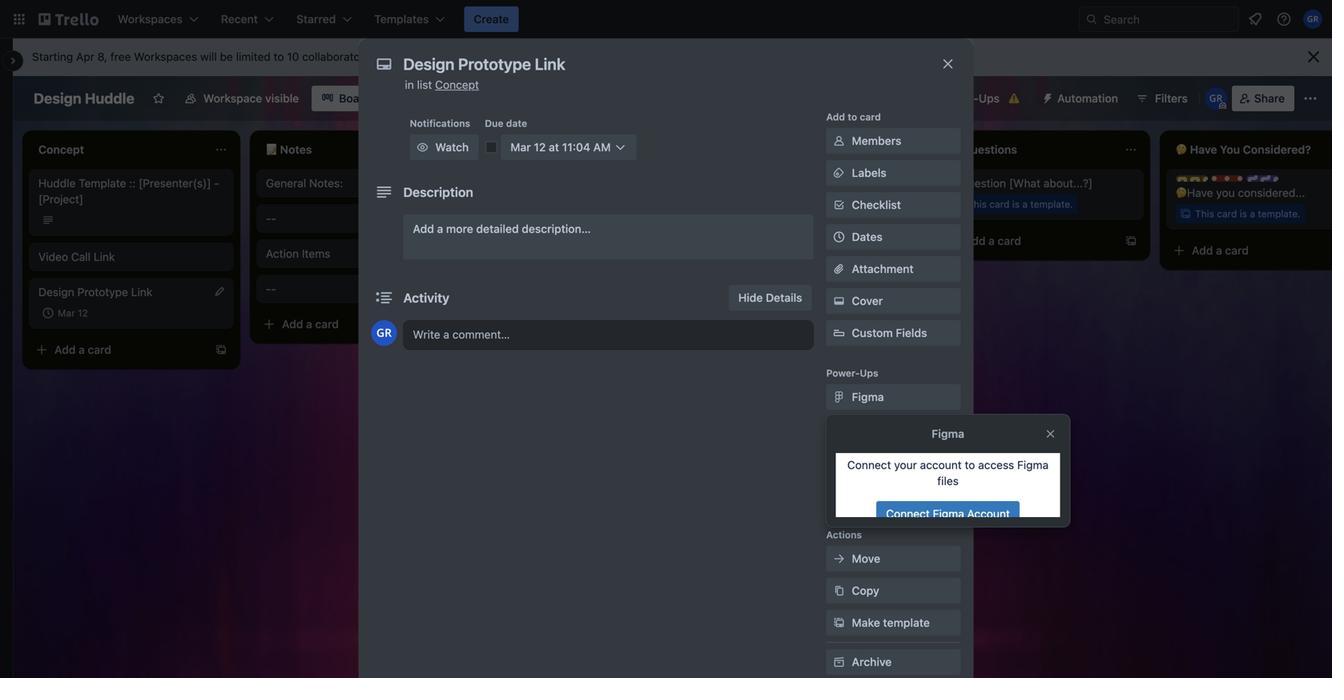 Task type: locate. For each thing, give the bounding box(es) containing it.
power- inside power-ups button
[[942, 92, 979, 105]]

edit card image
[[213, 285, 226, 298]]

create from template… image
[[1125, 235, 1138, 248], [442, 318, 455, 331]]

more up list on the top
[[408, 50, 435, 63]]

0 vertical spatial figma
[[852, 391, 884, 404]]

template. down 🙋question [what about...?] link
[[1031, 199, 1074, 210]]

limited
[[236, 50, 271, 63]]

mar inside button
[[511, 141, 531, 154]]

add a card button for create from template… icon
[[29, 337, 205, 363]]

link down video call link link
[[131, 286, 153, 299]]

1 vertical spatial figma
[[932, 428, 965, 441]]

custom fields button
[[827, 325, 961, 341]]

1 horizontal spatial create from template… image
[[1125, 235, 1138, 248]]

sure
[[824, 177, 847, 190]]

1 vertical spatial power-ups
[[827, 368, 879, 379]]

sm image inside watch button
[[415, 139, 431, 155]]

-- link down general notes: link
[[266, 211, 452, 227]]

automation left the filters "button" on the top of the page
[[1058, 92, 1119, 105]]

mar for mar 12
[[58, 308, 75, 319]]

0 vertical spatial --
[[266, 212, 276, 225]]

12 down design prototype link
[[78, 308, 88, 319]]

details
[[766, 291, 803, 305]]

huddle template :: [presenter(s)] - [project]
[[38, 177, 219, 206]]

0 horizontal spatial ups
[[860, 368, 879, 379]]

sm image left cover at top
[[832, 293, 848, 309]]

1 horizontal spatial automation
[[1058, 92, 1119, 105]]

sm image left copy
[[832, 583, 848, 599]]

2 vertical spatial power-
[[876, 423, 914, 436]]

sm image left archive on the bottom
[[832, 655, 848, 671]]

2 sm image from the top
[[832, 616, 848, 632]]

filters
[[1156, 92, 1188, 105]]

12 inside button
[[534, 141, 546, 154]]

power- up button
[[876, 423, 914, 436]]

automation up add button
[[827, 464, 881, 475]]

starting
[[32, 50, 73, 63]]

add button button
[[827, 482, 961, 508]]

1 horizontal spatial 12
[[534, 141, 546, 154]]

design for design huddle
[[34, 90, 81, 107]]

0 horizontal spatial this card is a template.
[[741, 199, 846, 210]]

create
[[474, 12, 509, 26]]

a down 🙋question
[[989, 234, 995, 248]]

12 inside checkbox
[[78, 308, 88, 319]]

0 horizontal spatial power-ups
[[827, 368, 879, 379]]

1 horizontal spatial link
[[131, 286, 153, 299]]

cover
[[852, 295, 883, 308]]

0 vertical spatial -- link
[[266, 211, 452, 227]]

0 vertical spatial sm image
[[832, 165, 848, 181]]

members
[[852, 134, 902, 147]]

0 vertical spatial design
[[34, 90, 81, 107]]

copy link
[[827, 579, 961, 604]]

this down 🤔have
[[1196, 208, 1215, 220]]

add a card button
[[484, 228, 660, 254], [939, 228, 1116, 254], [1167, 238, 1333, 264], [256, 312, 433, 337], [29, 337, 205, 363]]

power- down custom
[[827, 368, 860, 379]]

mar for mar 12 at 11:04 am
[[511, 141, 531, 154]]

collaborators.
[[302, 50, 373, 63]]

0 vertical spatial greg robinson (gregrobinson96) image
[[1304, 10, 1323, 29]]

in
[[405, 78, 414, 91]]

0 horizontal spatial link
[[94, 250, 115, 264]]

template
[[884, 617, 930, 630]]

0 vertical spatial power-ups
[[942, 92, 1000, 105]]

👎negative
[[721, 177, 778, 190]]

star or unstar board image
[[152, 92, 165, 105]]

move link
[[827, 547, 961, 572]]

1 vertical spatial huddle
[[38, 177, 76, 190]]

2 horizontal spatial this
[[1196, 208, 1215, 220]]

color: red, title: none image
[[1212, 176, 1244, 182]]

0 vertical spatial huddle
[[85, 90, 135, 107]]

huddle template :: [presenter(s)] - [project] link
[[38, 176, 224, 208]]

list
[[417, 78, 432, 91]]

2 horizontal spatial is
[[1240, 208, 1248, 220]]

due
[[485, 118, 504, 129]]

sm image inside archive link
[[832, 655, 848, 671]]

1 horizontal spatial mar
[[511, 141, 531, 154]]

a down items at the top left
[[306, 318, 312, 331]]

0 horizontal spatial mar
[[58, 308, 75, 319]]

a down description
[[437, 222, 443, 236]]

checklist button
[[827, 192, 961, 218]]

is down the 🤔have you considered...
[[1240, 208, 1248, 220]]

0 horizontal spatial figma
[[852, 391, 884, 404]]

link right the call on the top of page
[[94, 250, 115, 264]]

will
[[200, 50, 217, 63]]

mar 12 at 11:04 am
[[511, 141, 611, 154]]

--
[[266, 212, 276, 225], [266, 283, 276, 296]]

more left detailed
[[446, 222, 473, 236]]

create button
[[464, 6, 519, 32]]

sm image inside members link
[[832, 133, 848, 149]]

sm image inside automation button
[[1035, 86, 1058, 108]]

to left 10
[[274, 50, 284, 63]]

concept link
[[435, 78, 479, 91]]

greg robinson (gregrobinson96) image
[[1304, 10, 1323, 29], [1205, 87, 1228, 110], [371, 321, 397, 346]]

more inside add a more detailed description… link
[[446, 222, 473, 236]]

create from template… image for general notes:
[[442, 318, 455, 331]]

sm image inside copy link
[[832, 583, 848, 599]]

0 vertical spatial mar
[[511, 141, 531, 154]]

considered...
[[1239, 186, 1306, 200]]

power-ups inside button
[[942, 92, 1000, 105]]

add to card
[[827, 111, 881, 123]]

👎negative [i'm not sure about...] link
[[721, 176, 907, 192]]

1 horizontal spatial more
[[446, 222, 473, 236]]

is
[[785, 199, 793, 210], [1013, 199, 1020, 210], [1240, 208, 1248, 220]]

power-ups button
[[910, 86, 1032, 111]]

actions
[[827, 530, 862, 541]]

collaborator
[[471, 50, 533, 63]]

[what
[[1010, 177, 1041, 190]]

0 horizontal spatial power-
[[827, 368, 860, 379]]

make
[[852, 617, 881, 630]]

1 horizontal spatial template.
[[1031, 199, 1074, 210]]

call
[[71, 250, 91, 264]]

huddle inside text field
[[85, 90, 135, 107]]

mar inside checkbox
[[58, 308, 75, 319]]

2 horizontal spatial ups
[[979, 92, 1000, 105]]

a down the 🤔have you considered... link
[[1251, 208, 1256, 220]]

1 horizontal spatial power-
[[876, 423, 914, 436]]

a down you
[[1217, 244, 1223, 257]]

-- down action
[[266, 283, 276, 296]]

0 vertical spatial 12
[[534, 141, 546, 154]]

2 -- from the top
[[266, 283, 276, 296]]

action items
[[266, 247, 330, 260]]

Search field
[[1099, 7, 1239, 31]]

ups
[[979, 92, 1000, 105], [860, 368, 879, 379], [914, 423, 935, 436]]

create from template… image
[[215, 344, 228, 357]]

sm image right not
[[832, 165, 848, 181]]

sm image
[[1035, 86, 1058, 108], [832, 133, 848, 149], [415, 139, 431, 155], [832, 293, 848, 309], [832, 390, 848, 406], [832, 551, 848, 567], [832, 583, 848, 599]]

ups inside button
[[979, 92, 1000, 105]]

watch
[[436, 141, 469, 154]]

is down [i'm
[[785, 199, 793, 210]]

1 vertical spatial greg robinson (gregrobinson96) image
[[1205, 87, 1228, 110]]

- inside huddle template :: [presenter(s)] - [project]
[[214, 177, 219, 190]]

0 vertical spatial link
[[94, 250, 115, 264]]

description…
[[522, 222, 591, 236]]

this card is a template. down [i'm
[[741, 199, 846, 210]]

primary element
[[0, 0, 1333, 38]]

power- up members link
[[942, 92, 979, 105]]

2 vertical spatial ups
[[914, 423, 935, 436]]

sm image inside make template 'link'
[[832, 616, 848, 632]]

1 horizontal spatial greg robinson (gregrobinson96) image
[[1205, 87, 1228, 110]]

prototype
[[77, 286, 128, 299]]

this card is a template. down the 🤔have you considered... link
[[1196, 208, 1301, 220]]

template. down 👎negative [i'm not sure about...] link
[[803, 199, 846, 210]]

sm image down actions
[[832, 551, 848, 567]]

-- link down action items "link"
[[266, 281, 452, 297]]

Mark due date as complete checkbox
[[485, 141, 498, 154]]

design prototype link
[[38, 286, 153, 299]]

to
[[274, 50, 284, 63], [848, 111, 858, 123]]

add a card button for create from template… image for general notes:
[[256, 312, 433, 337]]

move
[[852, 553, 881, 566]]

general notes: link
[[266, 176, 452, 192]]

is down 🙋question [what about...?]
[[1013, 199, 1020, 210]]

1 vertical spatial --
[[266, 283, 276, 296]]

link
[[94, 250, 115, 264], [131, 286, 153, 299]]

this card is a template. down 🙋question [what about...?]
[[968, 199, 1074, 210]]

sm image left make
[[832, 616, 848, 632]]

0 horizontal spatial huddle
[[38, 177, 76, 190]]

sm image right power-ups button on the right top of the page
[[1035, 86, 1058, 108]]

1 vertical spatial mar
[[58, 308, 75, 319]]

add
[[827, 111, 846, 123], [413, 222, 434, 236], [510, 234, 531, 248], [965, 234, 986, 248], [1193, 244, 1214, 257], [282, 318, 303, 331], [54, 343, 76, 357], [852, 423, 874, 436], [852, 488, 874, 502]]

1 horizontal spatial huddle
[[85, 90, 135, 107]]

link inside video call link link
[[94, 250, 115, 264]]

this down 👎negative
[[741, 199, 760, 210]]

video
[[38, 250, 68, 264]]

0 vertical spatial to
[[274, 50, 284, 63]]

🤔have you considered...
[[1177, 186, 1306, 200]]

0 vertical spatial automation
[[1058, 92, 1119, 105]]

color: yellow, title: none image
[[1177, 176, 1209, 182]]

be
[[220, 50, 233, 63]]

1 horizontal spatial to
[[848, 111, 858, 123]]

0 horizontal spatial to
[[274, 50, 284, 63]]

huddle down 8,
[[85, 90, 135, 107]]

add a card button for create from template… image associated with 🙋question [what about...?]
[[939, 228, 1116, 254]]

sm image for make template
[[832, 616, 848, 632]]

1 vertical spatial more
[[446, 222, 473, 236]]

this down 🙋question
[[968, 199, 987, 210]]

learn
[[376, 50, 405, 63]]

-- up action
[[266, 212, 276, 225]]

0 horizontal spatial greg robinson (gregrobinson96) image
[[371, 321, 397, 346]]

template. down considered... on the right top
[[1259, 208, 1301, 220]]

general notes:
[[266, 177, 343, 190]]

mar down design prototype link
[[58, 308, 75, 319]]

link inside design prototype link 'link'
[[131, 286, 153, 299]]

design inside 'link'
[[38, 286, 74, 299]]

a down the mar 12
[[79, 343, 85, 357]]

this
[[741, 199, 760, 210], [968, 199, 987, 210], [1196, 208, 1215, 220]]

sm image down add to card
[[832, 133, 848, 149]]

sm image inside labels link
[[832, 165, 848, 181]]

design up mar 12 checkbox
[[38, 286, 74, 299]]

sm image inside cover link
[[832, 293, 848, 309]]

custom
[[852, 327, 893, 340]]

1 horizontal spatial is
[[1013, 199, 1020, 210]]

make template
[[852, 617, 930, 630]]

0 vertical spatial ups
[[979, 92, 1000, 105]]

2 horizontal spatial power-
[[942, 92, 979, 105]]

12 left "at"
[[534, 141, 546, 154]]

0 horizontal spatial create from template… image
[[442, 318, 455, 331]]

sm image
[[832, 165, 848, 181], [832, 616, 848, 632], [832, 655, 848, 671]]

1 vertical spatial link
[[131, 286, 153, 299]]

2 vertical spatial sm image
[[832, 655, 848, 671]]

sm image for automation
[[1035, 86, 1058, 108]]

0 horizontal spatial automation
[[827, 464, 881, 475]]

huddle
[[85, 90, 135, 107], [38, 177, 76, 190]]

1 vertical spatial sm image
[[832, 616, 848, 632]]

about...]
[[850, 177, 893, 190]]

sm image up add power-ups link
[[832, 390, 848, 406]]

2 horizontal spatial greg robinson (gregrobinson96) image
[[1304, 10, 1323, 29]]

add a card for create from template… image for general notes:
[[282, 318, 339, 331]]

1 vertical spatial design
[[38, 286, 74, 299]]

0 horizontal spatial is
[[785, 199, 793, 210]]

1 vertical spatial -- link
[[266, 281, 452, 297]]

1 sm image from the top
[[832, 165, 848, 181]]

1 horizontal spatial power-ups
[[942, 92, 1000, 105]]

1 vertical spatial to
[[848, 111, 858, 123]]

mar down date
[[511, 141, 531, 154]]

about
[[438, 50, 468, 63]]

0 horizontal spatial 12
[[78, 308, 88, 319]]

1 vertical spatial automation
[[827, 464, 881, 475]]

dates
[[852, 230, 883, 244]]

figma
[[852, 391, 884, 404], [932, 428, 965, 441]]

you
[[1217, 186, 1236, 200]]

3 sm image from the top
[[832, 655, 848, 671]]

0 vertical spatial power-
[[942, 92, 979, 105]]

-
[[214, 177, 219, 190], [266, 212, 271, 225], [271, 212, 276, 225], [266, 283, 271, 296], [271, 283, 276, 296]]

None text field
[[396, 50, 924, 79]]

0 horizontal spatial more
[[408, 50, 435, 63]]

sm image inside move link
[[832, 551, 848, 567]]

design down starting
[[34, 90, 81, 107]]

huddle up [project]
[[38, 177, 76, 190]]

at
[[549, 141, 559, 154]]

to up members
[[848, 111, 858, 123]]

11:04
[[562, 141, 591, 154]]

add a more detailed description…
[[413, 222, 591, 236]]

0 vertical spatial create from template… image
[[1125, 235, 1138, 248]]

2 vertical spatial greg robinson (gregrobinson96) image
[[371, 321, 397, 346]]

design inside text field
[[34, 90, 81, 107]]

card
[[860, 111, 881, 123], [762, 199, 783, 210], [990, 199, 1010, 210], [1218, 208, 1238, 220], [543, 234, 567, 248], [998, 234, 1022, 248], [1226, 244, 1249, 257], [315, 318, 339, 331], [88, 343, 111, 357]]

sm image left watch on the left of page
[[415, 139, 431, 155]]

1 vertical spatial create from template… image
[[442, 318, 455, 331]]

template.
[[803, 199, 846, 210], [1031, 199, 1074, 210], [1259, 208, 1301, 220]]

Mar 12 checkbox
[[38, 304, 93, 323]]

mar
[[511, 141, 531, 154], [58, 308, 75, 319]]

1 vertical spatial 12
[[78, 308, 88, 319]]



Task type: describe. For each thing, give the bounding box(es) containing it.
power- inside add power-ups link
[[876, 423, 914, 436]]

visible
[[265, 92, 299, 105]]

due date
[[485, 118, 528, 129]]

Board name text field
[[26, 86, 143, 111]]

sm image for figma
[[832, 390, 848, 406]]

0 horizontal spatial template.
[[803, 199, 846, 210]]

huddle inside huddle template :: [presenter(s)] - [project]
[[38, 177, 76, 190]]

not
[[804, 177, 821, 190]]

description
[[404, 185, 474, 200]]

0 vertical spatial more
[[408, 50, 435, 63]]

activity
[[404, 291, 450, 306]]

design for design prototype link
[[38, 286, 74, 299]]

::
[[129, 177, 136, 190]]

cover link
[[827, 289, 961, 314]]

free
[[110, 50, 131, 63]]

share button
[[1232, 86, 1295, 111]]

show menu image
[[1303, 91, 1319, 107]]

design huddle
[[34, 90, 135, 107]]

mar 12 at 11:04 am button
[[501, 135, 637, 160]]

👎negative [i'm not sure about...]
[[721, 177, 893, 190]]

add power-ups link
[[827, 417, 961, 442]]

link for video call link
[[94, 250, 115, 264]]

sm image for watch
[[415, 139, 431, 155]]

checklist
[[852, 198, 902, 212]]

detailed
[[476, 222, 519, 236]]

video call link
[[38, 250, 115, 264]]

labels link
[[827, 160, 961, 186]]

create from template… image for 🙋question [what about...?]
[[1125, 235, 1138, 248]]

share
[[1255, 92, 1286, 105]]

2 -- link from the top
[[266, 281, 452, 297]]

1 -- from the top
[[266, 212, 276, 225]]

[presenter(s)]
[[139, 177, 211, 190]]

🤔have
[[1177, 186, 1214, 200]]

search image
[[1086, 13, 1099, 26]]

🙋question
[[949, 177, 1007, 190]]

items
[[302, 247, 330, 260]]

dates button
[[827, 224, 961, 250]]

design prototype link link
[[38, 285, 224, 301]]

1 vertical spatial ups
[[860, 368, 879, 379]]

hide details link
[[729, 285, 812, 311]]

make template link
[[827, 611, 961, 636]]

video call link link
[[38, 249, 224, 265]]

action items link
[[266, 246, 452, 262]]

general
[[266, 177, 306, 190]]

add a card for create from template… icon
[[54, 343, 111, 357]]

a down "[what" on the right
[[1023, 199, 1028, 210]]

1 horizontal spatial this card is a template.
[[968, 199, 1074, 210]]

sm image for cover
[[832, 293, 848, 309]]

12 for mar 12
[[78, 308, 88, 319]]

sm image for move
[[832, 551, 848, 567]]

1 horizontal spatial figma
[[932, 428, 965, 441]]

sm image for copy
[[832, 583, 848, 599]]

0 notifications image
[[1246, 10, 1266, 29]]

add inside button
[[852, 488, 874, 502]]

date
[[506, 118, 528, 129]]

color: purple, title: none image
[[1247, 176, 1279, 182]]

1 vertical spatial power-
[[827, 368, 860, 379]]

automation inside button
[[1058, 92, 1119, 105]]

[project]
[[38, 193, 83, 206]]

hide
[[739, 291, 763, 305]]

starting apr 8, free workspaces will be limited to 10 collaborators. learn more about collaborator limits
[[32, 50, 563, 63]]

board link
[[312, 86, 380, 111]]

action
[[266, 247, 299, 260]]

about...?]
[[1044, 177, 1093, 190]]

template
[[79, 177, 126, 190]]

add a card for create from template… image associated with 🙋question [what about...?]
[[965, 234, 1022, 248]]

watch button
[[410, 135, 479, 160]]

2 horizontal spatial this card is a template.
[[1196, 208, 1301, 220]]

0 horizontal spatial this
[[741, 199, 760, 210]]

automation button
[[1035, 86, 1128, 111]]

concept
[[435, 78, 479, 91]]

1 horizontal spatial ups
[[914, 423, 935, 436]]

sm image for archive
[[832, 655, 848, 671]]

custom fields
[[852, 327, 928, 340]]

members link
[[827, 128, 961, 154]]

learn more about collaborator limits link
[[376, 50, 563, 63]]

sm image for labels
[[832, 165, 848, 181]]

link for design prototype link
[[131, 286, 153, 299]]

1 -- link from the top
[[266, 211, 452, 227]]

add button
[[852, 488, 911, 502]]

workspaces
[[134, 50, 197, 63]]

labels
[[852, 166, 887, 180]]

🙋question [what about...?] link
[[949, 176, 1135, 192]]

button
[[876, 488, 911, 502]]

2 horizontal spatial template.
[[1259, 208, 1301, 220]]

Write a comment text field
[[404, 321, 814, 349]]

mar 12
[[58, 308, 88, 319]]

archive link
[[827, 650, 961, 676]]

workspace visible
[[203, 92, 299, 105]]

a right detailed
[[534, 234, 540, 248]]

1 horizontal spatial this
[[968, 199, 987, 210]]

hide details
[[739, 291, 803, 305]]

workspace
[[203, 92, 262, 105]]

filters button
[[1132, 86, 1193, 111]]

board
[[339, 92, 371, 105]]

notes:
[[309, 177, 343, 190]]

open information menu image
[[1277, 11, 1293, 27]]

workspace visible button
[[175, 86, 309, 111]]

sm image for members
[[832, 133, 848, 149]]

a inside add a more detailed description… link
[[437, 222, 443, 236]]

fields
[[896, 327, 928, 340]]

apr
[[76, 50, 94, 63]]

10
[[287, 50, 299, 63]]

copy
[[852, 585, 880, 598]]

a down [i'm
[[795, 199, 801, 210]]

12 for mar 12 at 11:04 am
[[534, 141, 546, 154]]



Task type: vqa. For each thing, say whether or not it's contained in the screenshot.
the right Power-
yes



